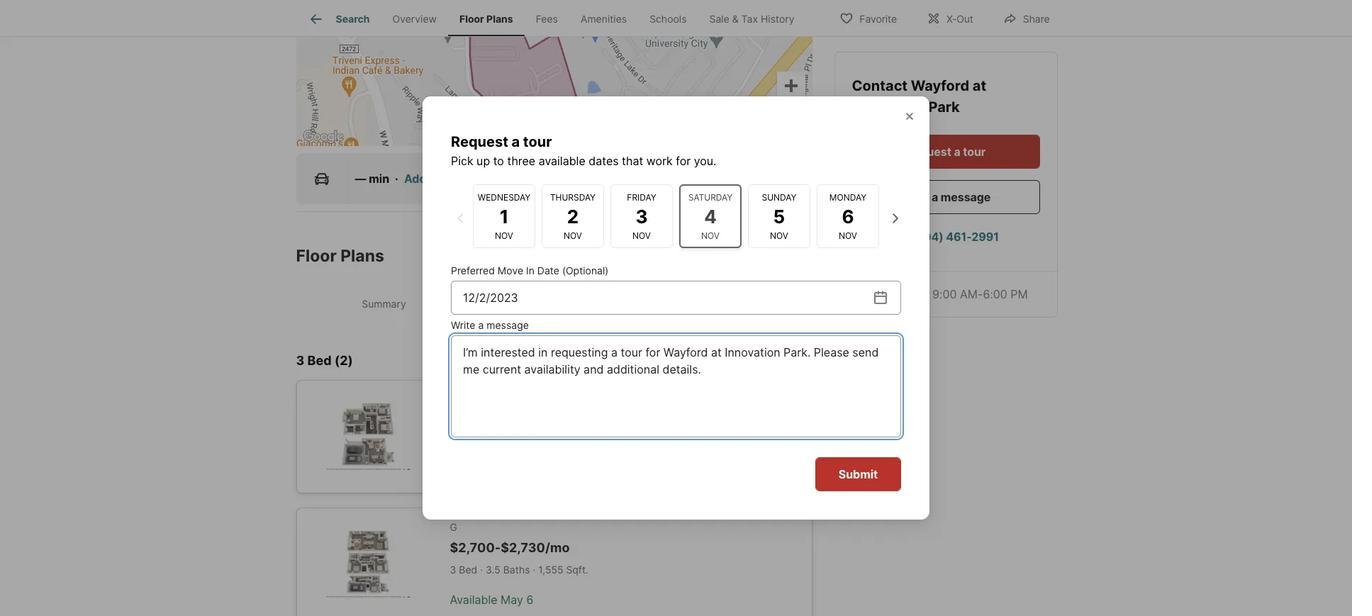 Task type: locate. For each thing, give the bounding box(es) containing it.
6 nov from the left
[[839, 230, 857, 241]]

1 horizontal spatial tour
[[963, 144, 986, 158]]

fees
[[536, 13, 558, 25]]

1 vertical spatial baths
[[503, 563, 530, 576]]

3 left (2)
[[296, 353, 305, 368]]

0 horizontal spatial tour
[[523, 133, 552, 150]]

sqft. right "1,555"
[[566, 563, 589, 576]]

0 horizontal spatial message
[[487, 319, 529, 331]]

1 nov from the left
[[495, 230, 513, 241]]

nov inside monday 6 nov
[[839, 230, 857, 241]]

6 right "may"
[[526, 593, 534, 607]]

4 nov from the left
[[701, 230, 720, 241]]

g image
[[319, 531, 416, 598]]

6
[[842, 205, 854, 227], [526, 593, 534, 607]]

nov down monday
[[839, 230, 857, 241]]

park
[[929, 98, 960, 115]]

sqft. right "1,413" on the bottom of the page
[[565, 436, 588, 448]]

nov inside thursday 2 nov
[[564, 230, 582, 241]]

summary
[[362, 298, 406, 310]]

baths
[[503, 436, 530, 448], [503, 563, 530, 576]]

1 horizontal spatial message
[[941, 189, 991, 204]]

1 vertical spatial bed
[[459, 436, 478, 448]]

out
[[957, 12, 974, 24]]

nov
[[495, 230, 513, 241], [564, 230, 582, 241], [633, 230, 651, 241], [701, 230, 720, 241], [770, 230, 789, 241], [839, 230, 857, 241]]

message for send a message
[[941, 189, 991, 204]]

tour up "three"
[[523, 133, 552, 150]]

1 vertical spatial sqft.
[[566, 563, 589, 576]]

a for request a tour pick up to three available dates that work for you.
[[512, 133, 520, 150]]

· left 3.5 on the left bottom
[[480, 563, 483, 576]]

· for 2.5
[[480, 436, 483, 448]]

0 vertical spatial sqft.
[[565, 436, 588, 448]]

nov inside sunday 5 nov
[[770, 230, 789, 241]]

3 down $2,700-
[[450, 563, 456, 576]]

move
[[498, 265, 523, 277]]

request down the park
[[906, 144, 952, 158]]

x-
[[947, 12, 957, 24]]

nov for 5
[[770, 230, 789, 241]]

3 down friday
[[636, 205, 648, 227]]

0 vertical spatial 6
[[842, 205, 854, 227]]

· right 'min' at the left top of page
[[395, 172, 398, 186]]

x-out button
[[915, 3, 986, 32]]

3.5
[[486, 563, 501, 576]]

plans left fees
[[487, 13, 513, 25]]

0 vertical spatial message
[[941, 189, 991, 204]]

·
[[395, 172, 398, 186], [480, 436, 483, 448], [533, 436, 536, 448], [480, 563, 483, 576], [533, 563, 536, 576]]

nov down 5
[[770, 230, 789, 241]]

baths for $2,675/mo
[[503, 436, 530, 448]]

plans up summary
[[341, 246, 384, 266]]

2 vertical spatial bed
[[459, 563, 478, 576]]

1 horizontal spatial floor
[[460, 13, 484, 25]]

· left 2.5
[[480, 436, 483, 448]]

nov for 6
[[839, 230, 857, 241]]

message inside button
[[941, 189, 991, 204]]

baths right 2.5
[[503, 436, 530, 448]]

1 vertical spatial message
[[487, 319, 529, 331]]

write
[[451, 319, 476, 331]]

nov down 2 in the top of the page
[[564, 230, 582, 241]]

3 down $2,675/mo
[[450, 436, 456, 448]]

summary tab
[[299, 287, 469, 322]]

request a tour button
[[852, 134, 1040, 168]]

nov for 4
[[701, 230, 720, 241]]

request
[[451, 133, 508, 150], [906, 144, 952, 158]]

bed left (2)
[[307, 353, 332, 368]]

history
[[761, 13, 795, 25]]

bed for 3 bed · 2.5 baths · 1,413 sqft.
[[459, 436, 478, 448]]

1 vertical spatial 6
[[526, 593, 534, 607]]

· for 3.5
[[480, 563, 483, 576]]

a
[[512, 133, 520, 150], [954, 144, 961, 158], [429, 172, 436, 186], [932, 189, 938, 204], [478, 319, 484, 331]]

search link
[[307, 11, 370, 28]]

floor
[[460, 13, 484, 25], [296, 246, 337, 266]]

sqft.
[[565, 436, 588, 448], [566, 563, 589, 576]]

a right send
[[932, 189, 938, 204]]

1 baths from the top
[[503, 436, 530, 448]]

schools tab
[[638, 2, 698, 36]]

at
[[973, 77, 987, 94]]

message inside dialog
[[487, 319, 529, 331]]

open today: 9:00 am-6:00 pm
[[864, 287, 1028, 301]]

tab list
[[296, 0, 817, 36]]

wednesday
[[478, 192, 531, 202]]

3 for 3 bed · 2.5 baths · 1,413 sqft.
[[450, 436, 456, 448]]

nov down 4
[[701, 230, 720, 241]]

— min · add a commute
[[355, 172, 490, 186]]

request a tour
[[906, 144, 986, 158]]

that
[[622, 154, 644, 168]]

a right add
[[429, 172, 436, 186]]

baths right 3.5 on the left bottom
[[503, 563, 530, 576]]

sqft. for $2,700-$2,730/mo
[[566, 563, 589, 576]]

monday
[[830, 192, 867, 202]]

nov for 3
[[633, 230, 651, 241]]

3 nov from the left
[[633, 230, 651, 241]]

0 horizontal spatial 6
[[526, 593, 534, 607]]

nov down friday
[[633, 230, 651, 241]]

available
[[539, 154, 586, 168]]

request for request a tour pick up to three available dates that work for you.
[[451, 133, 508, 150]]

nov inside friday 3 nov
[[633, 230, 651, 241]]

&
[[732, 13, 739, 25]]

up
[[477, 154, 490, 168]]

message up 461-
[[941, 189, 991, 204]]

fees tab
[[525, 2, 569, 36]]

nov inside "wednesday 1 nov"
[[495, 230, 513, 241]]

tour inside button
[[963, 144, 986, 158]]

g $2,700-$2,730/mo
[[450, 521, 570, 555]]

a up "three"
[[512, 133, 520, 150]]

1
[[500, 205, 509, 227]]

floor plans inside 'tab'
[[460, 13, 513, 25]]

b2
[[450, 394, 462, 406]]

sale & tax history
[[710, 13, 795, 25]]

1 vertical spatial floor
[[296, 246, 337, 266]]

tab
[[469, 287, 639, 322], [639, 287, 810, 322]]

0 horizontal spatial floor plans
[[296, 246, 384, 266]]

plans
[[487, 13, 513, 25], [341, 246, 384, 266]]

message right the write
[[487, 319, 529, 331]]

5 nov from the left
[[770, 230, 789, 241]]

floor plans
[[460, 13, 513, 25], [296, 246, 384, 266]]

2 nov from the left
[[564, 230, 582, 241]]

send a message
[[901, 189, 991, 204]]

tour up the send a message button
[[963, 144, 986, 158]]

1 horizontal spatial 6
[[842, 205, 854, 227]]

tax
[[742, 13, 758, 25]]

contact
[[852, 77, 911, 94]]

g
[[450, 521, 457, 533]]

0 vertical spatial floor
[[460, 13, 484, 25]]

0 horizontal spatial floor
[[296, 246, 337, 266]]

next image
[[886, 210, 903, 227]]

$2,675/mo
[[450, 413, 518, 428]]

floor plans up summary
[[296, 246, 384, 266]]

tour
[[523, 133, 552, 150], [963, 144, 986, 158]]

1,555
[[538, 563, 563, 576]]

may
[[501, 593, 523, 607]]

a for write a message
[[478, 319, 484, 331]]

wayford
[[911, 77, 970, 94]]

nov for 1
[[495, 230, 513, 241]]

1 horizontal spatial request
[[906, 144, 952, 158]]

0 vertical spatial floor plans
[[460, 13, 513, 25]]

nov down 1
[[495, 230, 513, 241]]

1 horizontal spatial plans
[[487, 13, 513, 25]]

bed down $2,700-
[[459, 563, 478, 576]]

bed left 2.5
[[459, 436, 478, 448]]

send
[[901, 189, 929, 204]]

request inside button
[[906, 144, 952, 158]]

amenities tab
[[569, 2, 638, 36]]

you.
[[694, 154, 717, 168]]

(704) 461-2991 button
[[852, 219, 1040, 253]]

· left "1,555"
[[533, 563, 536, 576]]

tour inside the request a tour pick up to three available dates that work for you.
[[523, 133, 552, 150]]

request a tour pick up to three available dates that work for you.
[[451, 133, 717, 168]]

previous image
[[452, 210, 469, 227]]

a right the write
[[478, 319, 484, 331]]

a down the park
[[954, 144, 961, 158]]

saturday
[[688, 192, 733, 202]]

baths for $2,700-$2,730/mo
[[503, 563, 530, 576]]

3
[[636, 205, 648, 227], [296, 353, 305, 368], [450, 436, 456, 448], [450, 563, 456, 576]]

request inside the request a tour pick up to three available dates that work for you.
[[451, 133, 508, 150]]

2 baths from the top
[[503, 563, 530, 576]]

today:
[[896, 287, 929, 301]]

1 horizontal spatial floor plans
[[460, 13, 513, 25]]

sale & tax history tab
[[698, 2, 806, 36]]

floor plans tab
[[448, 2, 525, 36]]

0 vertical spatial baths
[[503, 436, 530, 448]]

thursday
[[550, 192, 596, 202]]

dialog
[[423, 96, 930, 520]]

2 tab from the left
[[639, 287, 810, 322]]

6 down monday
[[842, 205, 854, 227]]

1 vertical spatial floor plans
[[296, 246, 384, 266]]

floor plans left fees
[[460, 13, 513, 25]]

0 vertical spatial plans
[[487, 13, 513, 25]]

nov inside saturday 4 nov
[[701, 230, 720, 241]]

nov for 2
[[564, 230, 582, 241]]

request up up
[[451, 133, 508, 150]]

to
[[493, 154, 504, 168]]

a inside the request a tour pick up to three available dates that work for you.
[[512, 133, 520, 150]]

0 vertical spatial bed
[[307, 353, 332, 368]]

1 tab from the left
[[469, 287, 639, 322]]

0 horizontal spatial plans
[[341, 246, 384, 266]]

0 horizontal spatial request
[[451, 133, 508, 150]]

a for send a message
[[932, 189, 938, 204]]

dialog containing 1
[[423, 96, 930, 520]]

$2,730/mo
[[501, 540, 570, 555]]

wednesday 1 nov
[[478, 192, 531, 241]]

a for request a tour
[[954, 144, 961, 158]]



Task type: vqa. For each thing, say whether or not it's contained in the screenshot.


Task type: describe. For each thing, give the bounding box(es) containing it.
add
[[404, 172, 427, 186]]

available may 6
[[450, 593, 534, 607]]

amenities
[[581, 13, 627, 25]]

3 bed · 2.5 baths · 1,413 sqft.
[[450, 436, 588, 448]]

dates
[[589, 154, 619, 168]]

sqft. for $2,675/mo
[[565, 436, 588, 448]]

b2 image
[[319, 404, 416, 470]]

6:00
[[983, 287, 1008, 301]]

(704) 461-2991 link
[[852, 219, 1040, 253]]

request for request a tour
[[906, 144, 952, 158]]

floor inside 'tab'
[[460, 13, 484, 25]]

pm
[[1011, 287, 1028, 301]]

write a message
[[451, 319, 529, 331]]

bed for 3 bed (2)
[[307, 353, 332, 368]]

summary tab list
[[296, 284, 812, 324]]

monday 6 nov
[[830, 192, 867, 241]]

1,413
[[538, 436, 563, 448]]

Preferred Move In Date (Optional) text field
[[463, 289, 872, 306]]

sunday 5 nov
[[762, 192, 797, 241]]

schools
[[650, 13, 687, 25]]

share button
[[991, 3, 1062, 32]]

· for add
[[395, 172, 398, 186]]

innovation
[[852, 98, 925, 115]]

available
[[450, 593, 498, 607]]

4
[[704, 205, 717, 227]]

2
[[567, 205, 579, 227]]

message for write a message
[[487, 319, 529, 331]]

2991
[[972, 229, 999, 243]]

9:00
[[933, 287, 957, 301]]

plans inside 'tab'
[[487, 13, 513, 25]]

am-
[[960, 287, 983, 301]]

2.5
[[486, 436, 500, 448]]

work
[[647, 154, 673, 168]]

add a commute button
[[404, 170, 490, 187]]

tour for request a tour
[[963, 144, 986, 158]]

(optional)
[[562, 265, 609, 277]]

favorite button
[[828, 3, 909, 32]]

friday
[[627, 192, 656, 202]]

x-out
[[947, 12, 974, 24]]

bed for 3 bed · 3.5 baths · 1,555 sqft.
[[459, 563, 478, 576]]

in
[[526, 265, 535, 277]]

461-
[[946, 229, 972, 243]]

tour for request a tour pick up to three available dates that work for you.
[[523, 133, 552, 150]]

tab list containing search
[[296, 0, 817, 36]]

submit button
[[815, 457, 901, 491]]

search
[[336, 13, 370, 25]]

(704)
[[913, 229, 944, 243]]

map region
[[173, 0, 900, 192]]

3 inside friday 3 nov
[[636, 205, 648, 227]]

date
[[537, 265, 560, 277]]

1 vertical spatial plans
[[341, 246, 384, 266]]

5
[[773, 205, 785, 227]]

3 for 3 bed (2)
[[296, 353, 305, 368]]

6 inside monday 6 nov
[[842, 205, 854, 227]]

b2 $2,675/mo
[[450, 394, 518, 428]]

—
[[355, 172, 366, 186]]

thursday 2 nov
[[550, 192, 596, 241]]

3 bed · 3.5 baths · 1,555 sqft.
[[450, 563, 589, 576]]

favorite
[[860, 12, 897, 24]]

sunday
[[762, 192, 797, 202]]

for
[[676, 154, 691, 168]]

3 bed (2)
[[296, 353, 353, 368]]

three
[[507, 154, 536, 168]]

I'm interested in requesting a tour for Wayford at Innovation Park. Please send me current availability and additional details. text field
[[463, 344, 889, 429]]

(2)
[[335, 353, 353, 368]]

sale
[[710, 13, 730, 25]]

$2,700-
[[450, 540, 501, 555]]

min
[[369, 172, 389, 186]]

preferred move in date (optional)
[[451, 265, 609, 277]]

overview
[[393, 13, 437, 25]]

wayford at innovation park
[[852, 77, 987, 115]]

share
[[1023, 12, 1050, 24]]

friday 3 nov
[[627, 192, 656, 241]]

· left "1,413" on the bottom of the page
[[533, 436, 536, 448]]

overview tab
[[381, 2, 448, 36]]

commute
[[438, 172, 490, 186]]

submit
[[839, 467, 878, 482]]

(704) 461-2991
[[913, 229, 999, 243]]

open
[[864, 287, 893, 301]]

preferred
[[451, 265, 495, 277]]

send a message button
[[852, 179, 1040, 213]]

saturday 4 nov
[[688, 192, 733, 241]]

google image
[[300, 128, 346, 146]]

pick
[[451, 154, 473, 168]]

3 for 3 bed · 3.5 baths · 1,555 sqft.
[[450, 563, 456, 576]]



